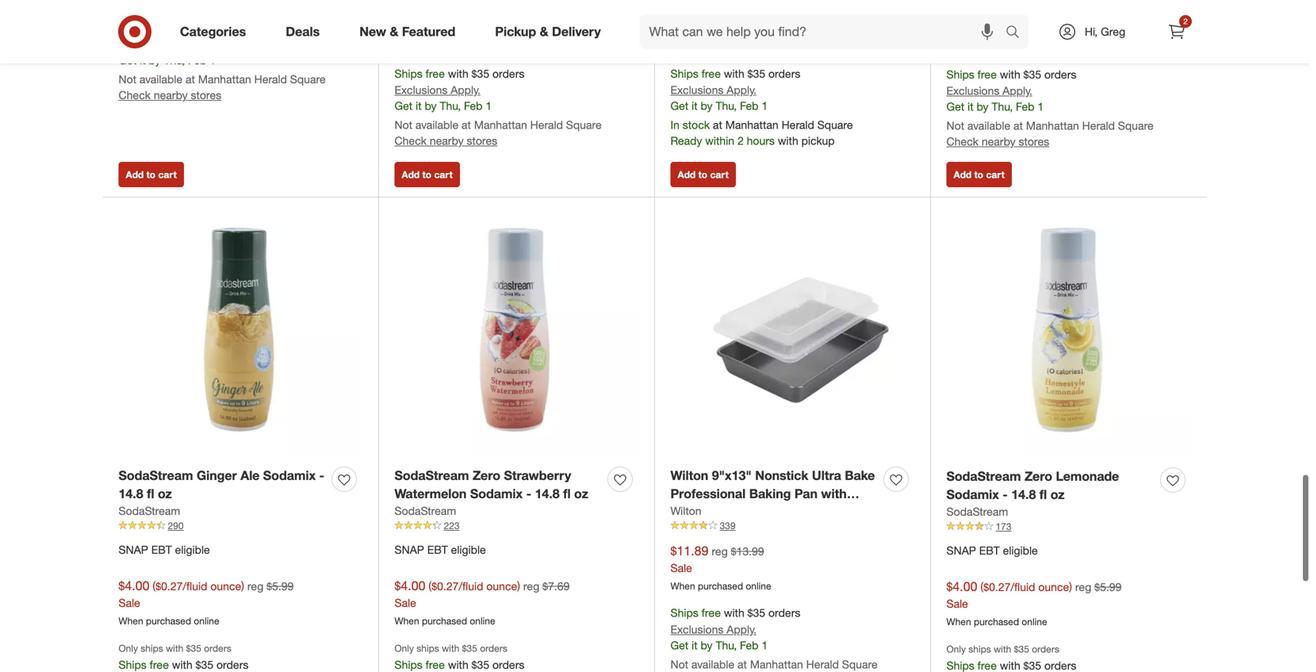 Task type: describe. For each thing, give the bounding box(es) containing it.
sodastream zero strawberry watermelon sodamix - 14.8 fl oz link
[[395, 466, 602, 502]]

available inside ships free with $35 orders exclusions apply. get it by thu, feb 1 not available at manhattan herald square
[[692, 657, 735, 670]]

hi, greg
[[1085, 25, 1126, 38]]

ships inside ships free with $35 orders exclusions apply. get it by thu, feb 1 in stock at  manhattan herald square ready within 2 hours with pickup
[[671, 66, 699, 80]]

oz for sodastream ginger ale sodamix - 14.8 fl oz
[[158, 485, 172, 501]]

it for ships free with $35 orders exclusions apply. get it by thu, feb 1 in stock at  manhattan herald square ready within 2 hours with pickup
[[692, 98, 698, 112]]

sodastream link for sodastream zero lemonade sodamix - 14.8 fl oz
[[947, 503, 1009, 519]]

stores inside ships free with $35 orders exclusions apply. get it by thu, feb 1 not available at manhattan herald square check nearby stores
[[467, 133, 498, 147]]

featured
[[402, 24, 456, 39]]

sodamix inside sodastream zero strawberry watermelon sodamix - 14.8 fl oz
[[470, 485, 523, 501]]

not inside ships free with $35 orders exclusions apply. get it by thu, feb 1 not available at manhattan herald square check nearby stores
[[395, 117, 413, 131]]

/fluid for ale
[[183, 578, 207, 592]]

ships free with $35 orders exclusions apply. get it by thu, feb 1 not available at manhattan herald square
[[671, 605, 878, 670]]

290 link
[[119, 518, 363, 532]]

feb for ships free with $35 orders exclusions apply. get it by thu, feb 1 in stock at  manhattan herald square ready within 2 hours with pickup
[[740, 98, 759, 112]]

223
[[444, 519, 460, 531]]

sale inside $4.00 ( $0.27 /fluid ounce ) reg $7.69 sale when purchased online
[[395, 595, 416, 609]]

available inside ships free with $35 orders exclusions apply. get it by thu, feb 1 not available at manhattan herald square check nearby stores
[[416, 117, 459, 131]]

0 horizontal spatial check
[[119, 87, 151, 101]]

0 horizontal spatial only ships with $35 orders ships free with $35 orders exclusions apply. get it by thu, feb 1 not available at manhattan herald square check nearby stores
[[119, 5, 326, 101]]

nonstick
[[756, 467, 809, 483]]

1 add to cart from the left
[[126, 168, 177, 180]]

exclusions for ships free with $35 orders exclusions apply. get it by thu, feb 1 in stock at  manhattan herald square ready within 2 hours with pickup
[[671, 82, 724, 96]]

only ships with $35 orders ships free with $35 orders for sodastream zero strawberry watermelon sodamix - 14.8 fl oz
[[395, 642, 525, 671]]

only ships with $35 orders ships free with $35 orders for sodastream ginger ale sodamix - 14.8 fl oz
[[119, 642, 249, 671]]

ounce for strawberry
[[487, 578, 517, 592]]

with inside ships free with $35 orders exclusions apply. get it by thu, feb 1 not available at manhattan herald square
[[724, 605, 745, 619]]

/fluid for lemonade
[[1011, 579, 1036, 593]]

categories link
[[167, 14, 266, 49]]

$7.69
[[543, 578, 570, 592]]

wilton link
[[671, 502, 702, 518]]

2 add to cart button from the left
[[395, 161, 460, 187]]

purchased inside $11.89 reg $13.99 sale when purchased online
[[698, 579, 743, 591]]

$0.27 for sodastream zero strawberry watermelon sodamix - 14.8 fl oz
[[432, 578, 459, 592]]

apply. for ships free with $35 orders exclusions apply. get it by thu, feb 1 not available at manhattan herald square check nearby stores
[[451, 82, 481, 96]]

watermelon
[[395, 485, 467, 501]]

sodastream zero strawberry watermelon sodamix - 14.8 fl oz
[[395, 467, 589, 501]]

categories
[[180, 24, 246, 39]]

3 to from the left
[[699, 168, 708, 180]]

new
[[360, 24, 386, 39]]

$4.00 for sodastream zero lemonade sodamix - 14.8 fl oz
[[947, 578, 978, 593]]

with inside wilton 9"x13" nonstick ultra bake professional baking pan with cover
[[822, 485, 847, 501]]

delivery
[[552, 24, 601, 39]]

square for ships free with $35 orders exclusions apply. get it by thu, feb 1 in stock at  manhattan herald square ready within 2 hours with pickup
[[818, 117, 853, 131]]

4 add to cart button from the left
[[947, 161, 1012, 187]]

sodastream ginger ale sodamix - 14.8 fl oz link
[[119, 466, 326, 502]]

when inside $4.00 ( $0.27 /fluid ounce ) reg $7.69 sale when purchased online
[[395, 614, 419, 626]]

ships for sodastream zero strawberry watermelon sodamix - 14.8 fl oz
[[417, 642, 439, 654]]

14.8 for sodastream ginger ale sodamix - 14.8 fl oz
[[119, 485, 143, 501]]

14.8 inside sodastream zero strawberry watermelon sodamix - 14.8 fl oz
[[535, 485, 560, 501]]

online inside $4.00 ( $0.27 /fluid ounce ) reg $7.69 sale when purchased online
[[470, 614, 496, 626]]

sale inside $11.89 reg $13.99 sale when purchased online
[[671, 560, 693, 574]]

$4.00 for sodastream ginger ale sodamix - 14.8 fl oz
[[119, 577, 150, 593]]

add for second add to cart button from right
[[678, 168, 696, 180]]

orders inside ships free with $35 orders exclusions apply. get it by thu, feb 1 in stock at  manhattan herald square ready within 2 hours with pickup
[[769, 66, 801, 80]]

What can we help you find? suggestions appear below search field
[[640, 14, 1010, 49]]

2 add to cart from the left
[[402, 168, 453, 180]]

cart for second add to cart button from right
[[710, 168, 729, 180]]

pickup
[[802, 133, 835, 147]]

ships for sodastream zero lemonade sodamix - 14.8 fl oz
[[969, 642, 992, 654]]

0 horizontal spatial stores
[[191, 87, 221, 101]]

wilton 9"x13" nonstick ultra bake professional baking pan with cover link
[[671, 466, 878, 519]]

ebt for sodastream zero lemonade sodamix - 14.8 fl oz
[[980, 543, 1000, 557]]

check nearby stores button for only ships with $35 orders
[[119, 86, 221, 102]]

$4.00 ( $0.27 /fluid ounce ) reg $7.69 sale when purchased online
[[395, 577, 570, 626]]

$35 inside ships free with $35 orders exclusions apply. get it by thu, feb 1 in stock at  manhattan herald square ready within 2 hours with pickup
[[748, 66, 766, 80]]

2 horizontal spatial check nearby stores button
[[947, 133, 1050, 149]]

pickup
[[495, 24, 536, 39]]

sodastream zero lemonade sodamix - 14.8 fl oz
[[947, 468, 1120, 501]]

search
[[999, 25, 1037, 41]]

$4.00 ( $0.27 /fluid ounce ) reg $5.99 sale when purchased online for ginger
[[119, 577, 294, 626]]

orders inside ships free with $35 orders exclusions apply. get it by thu, feb 1 not available at manhattan herald square check nearby stores
[[493, 66, 525, 80]]

339 link
[[671, 518, 915, 532]]

ale
[[241, 467, 260, 483]]

eligible for strawberry
[[451, 542, 486, 556]]

only for sodastream ginger ale sodamix - 14.8 fl oz
[[119, 642, 138, 654]]

$11.89
[[671, 542, 709, 558]]

$0.27 for sodastream zero lemonade sodamix - 14.8 fl oz
[[984, 579, 1011, 593]]

exclusions apply. button for ships free with $35 orders exclusions apply. get it by thu, feb 1 not available at manhattan herald square check nearby stores
[[395, 81, 481, 97]]

check nearby stores button for when purchased online
[[395, 132, 498, 148]]

ships free with $35 orders exclusions apply. get it by thu, feb 1 not available at manhattan herald square check nearby stores
[[395, 66, 602, 147]]

exclusions apply. button for ships free with $35 orders exclusions apply. get it by thu, feb 1 in stock at  manhattan herald square ready within 2 hours with pickup
[[671, 81, 757, 97]]

get for ships free with $35 orders exclusions apply. get it by thu, feb 1 not available at manhattan herald square
[[671, 638, 689, 651]]

oz for sodastream zero lemonade sodamix - 14.8 fl oz
[[1051, 486, 1065, 501]]

1 horizontal spatial only ships with $35 orders ships free with $35 orders exclusions apply. get it by thu, feb 1 not available at manhattan herald square check nearby stores
[[947, 51, 1154, 148]]

herald for ships free with $35 orders exclusions apply. get it by thu, feb 1 not available at manhattan herald square
[[807, 657, 839, 670]]

ships free with $35 orders exclusions apply. get it by thu, feb 1 in stock at  manhattan herald square ready within 2 hours with pickup
[[671, 66, 853, 147]]

deals
[[286, 24, 320, 39]]

pickup & delivery
[[495, 24, 601, 39]]

exclusions down search button
[[947, 83, 1000, 97]]

feb for ships free with $35 orders exclusions apply. get it by thu, feb 1 not available at manhattan herald square check nearby stores
[[464, 98, 483, 112]]

sodastream inside sodastream zero lemonade sodamix - 14.8 fl oz
[[947, 468, 1022, 483]]

at for ships free with $35 orders exclusions apply. get it by thu, feb 1 in stock at  manhattan herald square ready within 2 hours with pickup
[[713, 117, 723, 131]]

2 inside ships free with $35 orders exclusions apply. get it by thu, feb 1 in stock at  manhattan herald square ready within 2 hours with pickup
[[738, 133, 744, 147]]

( for sodastream zero lemonade sodamix - 14.8 fl oz
[[981, 579, 984, 593]]

nearby inside ships free with $35 orders exclusions apply. get it by thu, feb 1 not available at manhattan herald square check nearby stores
[[430, 133, 464, 147]]

1 to from the left
[[146, 168, 156, 180]]

173 link
[[947, 519, 1192, 533]]

pickup & delivery link
[[482, 14, 621, 49]]

cover
[[671, 503, 706, 519]]

when purchased online
[[395, 23, 496, 35]]

eligible for ale
[[175, 542, 210, 556]]

add for 3rd add to cart button from right
[[402, 168, 420, 180]]

( for sodastream zero strawberry watermelon sodamix - 14.8 fl oz
[[429, 578, 432, 592]]

fl inside sodastream zero strawberry watermelon sodamix - 14.8 fl oz
[[563, 485, 571, 501]]

professional
[[671, 485, 746, 501]]

snap ebt eligible for sodastream ginger ale sodamix - 14.8 fl oz
[[119, 542, 210, 556]]

2 horizontal spatial check
[[947, 134, 979, 148]]

sale when purchased online for 4th add to cart button from left
[[947, 5, 1048, 36]]

square for ships free with $35 orders exclusions apply. get it by thu, feb 1 not available at manhattan herald square
[[842, 657, 878, 670]]

zero for lemonade
[[1025, 468, 1053, 483]]

not inside ships free with $35 orders exclusions apply. get it by thu, feb 1 not available at manhattan herald square
[[671, 657, 689, 670]]

purchased inside $4.00 ( $0.27 /fluid ounce ) reg $7.69 sale when purchased online
[[422, 614, 467, 626]]

ships for sodastream ginger ale sodamix - 14.8 fl oz
[[141, 642, 163, 654]]

173
[[996, 520, 1012, 531]]

thu, down search button
[[992, 99, 1013, 113]]

herald for ships free with $35 orders exclusions apply. get it by thu, feb 1 not available at manhattan herald square check nearby stores
[[531, 117, 563, 131]]

deals link
[[272, 14, 340, 49]]

$4.00 for sodastream zero strawberry watermelon sodamix - 14.8 fl oz
[[395, 577, 426, 593]]

manhattan for ships free with $35 orders exclusions apply. get it by thu, feb 1 in stock at  manhattan herald square ready within 2 hours with pickup
[[726, 117, 779, 131]]

feb for ships free with $35 orders exclusions apply. get it by thu, feb 1 not available at manhattan herald square
[[740, 638, 759, 651]]

sale when purchased online for second add to cart button from right
[[671, 4, 772, 35]]

by for ships free with $35 orders exclusions apply. get it by thu, feb 1 not available at manhattan herald square check nearby stores
[[425, 98, 437, 112]]

) for lemonade
[[1070, 579, 1073, 593]]

/fluid for strawberry
[[459, 578, 484, 592]]

square for ships free with $35 orders exclusions apply. get it by thu, feb 1 not available at manhattan herald square check nearby stores
[[566, 117, 602, 131]]

eligible for lemonade
[[1003, 543, 1038, 557]]

thu, for ships free with $35 orders exclusions apply. get it by thu, feb 1 not available at manhattan herald square check nearby stores
[[440, 98, 461, 112]]

zero for strawberry
[[473, 467, 501, 483]]

new & featured
[[360, 24, 456, 39]]

bake
[[845, 467, 875, 483]]

1 for ships free with $35 orders exclusions apply. get it by thu, feb 1 not available at manhattan herald square
[[762, 638, 768, 651]]

4 to from the left
[[975, 168, 984, 180]]

ready
[[671, 133, 702, 147]]

- for sodastream ginger ale sodamix - 14.8 fl oz
[[319, 467, 325, 483]]

exclusions for ships free with $35 orders exclusions apply. get it by thu, feb 1 not available at manhattan herald square
[[671, 622, 724, 636]]



Task type: vqa. For each thing, say whether or not it's contained in the screenshot.
the Get corresponding to Ships free with $35 orders Exclusions Apply. Get it by Thu, Feb 1 In stock at  Manhattan Herald Square Ready within 2 hours with pickup
yes



Task type: locate. For each thing, give the bounding box(es) containing it.
it inside ships free with $35 orders exclusions apply. get it by thu, feb 1 in stock at  manhattan herald square ready within 2 hours with pickup
[[692, 98, 698, 112]]

in
[[671, 117, 680, 131]]

ounce left $7.69
[[487, 578, 517, 592]]

square inside ships free with $35 orders exclusions apply. get it by thu, feb 1 not available at manhattan herald square
[[842, 657, 878, 670]]

1 inside ships free with $35 orders exclusions apply. get it by thu, feb 1 not available at manhattan herald square
[[762, 638, 768, 651]]

add for 4th add to cart button from the right
[[126, 168, 144, 180]]

- down strawberry
[[526, 485, 532, 501]]

manhattan inside ships free with $35 orders exclusions apply. get it by thu, feb 1 not available at manhattan herald square check nearby stores
[[474, 117, 527, 131]]

get inside ships free with $35 orders exclusions apply. get it by thu, feb 1 in stock at  manhattan herald square ready within 2 hours with pickup
[[671, 98, 689, 112]]

new & featured link
[[346, 14, 475, 49]]

0 horizontal spatial /fluid
[[183, 578, 207, 592]]

free inside ships free with $35 orders exclusions apply. get it by thu, feb 1 not available at manhattan herald square
[[702, 605, 721, 619]]

$4.00
[[119, 577, 150, 593], [395, 577, 426, 593], [947, 578, 978, 593]]

/fluid inside $4.00 ( $0.27 /fluid ounce ) reg $7.69 sale when purchased online
[[459, 578, 484, 592]]

$11.89 reg $13.99 sale when purchased online
[[671, 542, 772, 591]]

with
[[166, 5, 184, 17], [172, 20, 193, 34], [994, 51, 1012, 63], [448, 66, 469, 80], [724, 66, 745, 80], [1000, 67, 1021, 80], [778, 133, 799, 147], [822, 485, 847, 501], [724, 605, 745, 619], [166, 642, 184, 654], [442, 642, 460, 654], [994, 642, 1012, 654], [172, 657, 193, 671], [448, 657, 469, 671], [1000, 658, 1021, 671]]

thu, for ships free with $35 orders exclusions apply. get it by thu, feb 1 not available at manhattan herald square
[[716, 638, 737, 651]]

online
[[470, 23, 496, 35], [746, 23, 772, 35], [1022, 24, 1048, 36], [746, 579, 772, 591], [194, 614, 219, 626], [470, 614, 496, 626], [1022, 615, 1048, 627]]

apply. inside ships free with $35 orders exclusions apply. get it by thu, feb 1 not available at manhattan herald square check nearby stores
[[451, 82, 481, 96]]

exclusions apply. button for ships free with $35 orders exclusions apply. get it by thu, feb 1 not available at manhattan herald square
[[671, 621, 757, 637]]

lemonade
[[1056, 468, 1120, 483]]

exclusions left categories
[[119, 37, 172, 50]]

( inside $4.00 ( $0.27 /fluid ounce ) reg $7.69 sale when purchased online
[[429, 578, 432, 592]]

fl for sodastream ginger ale sodamix - 14.8 fl oz
[[147, 485, 154, 501]]

$35 inside ships free with $35 orders exclusions apply. get it by thu, feb 1 not available at manhattan herald square check nearby stores
[[472, 66, 490, 80]]

sodamix up 223 link
[[470, 485, 523, 501]]

by inside ships free with $35 orders exclusions apply. get it by thu, feb 1 not available at manhattan herald square
[[701, 638, 713, 651]]

$0.27 for sodastream ginger ale sodamix - 14.8 fl oz
[[156, 578, 183, 592]]

search button
[[999, 14, 1037, 52]]

snap
[[119, 542, 148, 556], [395, 542, 424, 556], [947, 543, 977, 557]]

1 horizontal spatial &
[[540, 24, 549, 39]]

herald inside ships free with $35 orders exclusions apply. get it by thu, feb 1 not available at manhattan herald square check nearby stores
[[531, 117, 563, 131]]

$5.99 for sodastream ginger ale sodamix - 14.8 fl oz
[[267, 578, 294, 592]]

1 horizontal spatial only ships with $35 orders ships free with $35 orders
[[395, 642, 525, 671]]

1 inside ships free with $35 orders exclusions apply. get it by thu, feb 1 not available at manhattan herald square check nearby stores
[[486, 98, 492, 112]]

2 wilton from the top
[[671, 503, 702, 517]]

square inside ships free with $35 orders exclusions apply. get it by thu, feb 1 not available at manhattan herald square check nearby stores
[[566, 117, 602, 131]]

1 inside ships free with $35 orders exclusions apply. get it by thu, feb 1 in stock at  manhattan herald square ready within 2 hours with pickup
[[762, 98, 768, 112]]

1 horizontal spatial stores
[[467, 133, 498, 147]]

0 horizontal spatial )
[[241, 578, 244, 592]]

ships inside ships free with $35 orders exclusions apply. get it by thu, feb 1 not available at manhattan herald square check nearby stores
[[395, 66, 423, 80]]

oz
[[158, 485, 172, 501], [574, 485, 589, 501], [1051, 486, 1065, 501]]

reg down 339
[[712, 543, 728, 557]]

ebt down 223
[[427, 542, 448, 556]]

0 horizontal spatial ounce
[[211, 578, 241, 592]]

apply. for ships free with $35 orders exclusions apply. get it by thu, feb 1 in stock at  manhattan herald square ready within 2 hours with pickup
[[727, 82, 757, 96]]

0 horizontal spatial 14.8
[[119, 485, 143, 501]]

2 horizontal spatial $0.27
[[984, 579, 1011, 593]]

cart for 3rd add to cart button from right
[[434, 168, 453, 180]]

$4.00 inside $4.00 ( $0.27 /fluid ounce ) reg $7.69 sale when purchased online
[[395, 577, 426, 593]]

reg down '290' link
[[247, 578, 264, 592]]

ebt for sodastream ginger ale sodamix - 14.8 fl oz
[[151, 542, 172, 556]]

exclusions down $11.89 reg $13.99 sale when purchased online
[[671, 622, 724, 636]]

herald
[[254, 71, 287, 85], [531, 117, 563, 131], [782, 117, 815, 131], [1083, 118, 1115, 132], [807, 657, 839, 670]]

1 horizontal spatial 2
[[1184, 16, 1188, 26]]

- inside sodastream ginger ale sodamix - 14.8 fl oz
[[319, 467, 325, 483]]

0 horizontal spatial &
[[390, 24, 399, 39]]

1 horizontal spatial (
[[429, 578, 432, 592]]

eligible down 223
[[451, 542, 486, 556]]

manhattan
[[198, 71, 251, 85], [474, 117, 527, 131], [726, 117, 779, 131], [1027, 118, 1080, 132], [750, 657, 804, 670]]

4 add from the left
[[954, 168, 972, 180]]

apply. for ships free with $35 orders exclusions apply. get it by thu, feb 1 not available at manhattan herald square
[[727, 622, 757, 636]]

) down '290' link
[[241, 578, 244, 592]]

$4.00 ( $0.27 /fluid ounce ) reg $5.99 sale when purchased online for zero
[[947, 578, 1122, 627]]

by
[[149, 52, 161, 66], [425, 98, 437, 112], [701, 98, 713, 112], [977, 99, 989, 113], [701, 638, 713, 651]]

14.8
[[119, 485, 143, 501], [535, 485, 560, 501], [1012, 486, 1036, 501]]

wilton down professional
[[671, 503, 702, 517]]

2 add from the left
[[402, 168, 420, 180]]

2 horizontal spatial stores
[[1019, 134, 1050, 148]]

wilton up professional
[[671, 467, 709, 483]]

exclusions apply. button
[[119, 36, 205, 52], [395, 81, 481, 97], [671, 81, 757, 97], [947, 82, 1033, 98], [671, 621, 757, 637]]

snap for sodastream zero strawberry watermelon sodamix - 14.8 fl oz
[[395, 542, 424, 556]]

2 horizontal spatial eligible
[[1003, 543, 1038, 557]]

3 cart from the left
[[710, 168, 729, 180]]

sodastream link
[[119, 502, 180, 518], [395, 502, 456, 518], [947, 503, 1009, 519]]

1 horizontal spatial check
[[395, 133, 427, 147]]

wilton
[[671, 467, 709, 483], [671, 503, 702, 517]]

exclusions inside ships free with $35 orders exclusions apply. get it by thu, feb 1 not available at manhattan herald square
[[671, 622, 724, 636]]

snap ebt eligible for sodastream zero strawberry watermelon sodamix - 14.8 fl oz
[[395, 542, 486, 556]]

snap ebt eligible for sodastream zero lemonade sodamix - 14.8 fl oz
[[947, 543, 1038, 557]]

with inside ships free with $35 orders exclusions apply. get it by thu, feb 1 not available at manhattan herald square check nearby stores
[[448, 66, 469, 80]]

feb inside ships free with $35 orders exclusions apply. get it by thu, feb 1 not available at manhattan herald square check nearby stores
[[464, 98, 483, 112]]

exclusions inside ships free with $35 orders exclusions apply. get it by thu, feb 1 in stock at  manhattan herald square ready within 2 hours with pickup
[[671, 82, 724, 96]]

sale
[[671, 4, 693, 18], [947, 5, 969, 19], [671, 560, 693, 574], [119, 595, 140, 609], [395, 595, 416, 609], [947, 596, 969, 610]]

ships inside ships free with $35 orders exclusions apply. get it by thu, feb 1 not available at manhattan herald square
[[671, 605, 699, 619]]

only ships with $35 orders ships free with $35 orders exclusions apply. get it by thu, feb 1 not available at manhattan herald square check nearby stores
[[119, 5, 326, 101], [947, 51, 1154, 148]]

fl for sodastream zero lemonade sodamix - 14.8 fl oz
[[1040, 486, 1048, 501]]

only ships with $35 orders ships free with $35 orders
[[119, 642, 249, 671], [395, 642, 525, 671], [947, 642, 1077, 671]]

eligible
[[175, 542, 210, 556], [451, 542, 486, 556], [1003, 543, 1038, 557]]

1 for ships free with $35 orders exclusions apply. get it by thu, feb 1 in stock at  manhattan herald square ready within 2 hours with pickup
[[762, 98, 768, 112]]

1 horizontal spatial sodastream link
[[395, 502, 456, 518]]

get
[[119, 52, 137, 66], [395, 98, 413, 112], [671, 98, 689, 112], [947, 99, 965, 113], [671, 638, 689, 651]]

0 horizontal spatial nearby
[[154, 87, 188, 101]]

it for ships free with $35 orders exclusions apply. get it by thu, feb 1 not available at manhattan herald square check nearby stores
[[416, 98, 422, 112]]

14.8 inside sodastream zero lemonade sodamix - 14.8 fl oz
[[1012, 486, 1036, 501]]

$0.27
[[156, 578, 183, 592], [432, 578, 459, 592], [984, 579, 1011, 593]]

& right pickup
[[540, 24, 549, 39]]

square inside ships free with $35 orders exclusions apply. get it by thu, feb 1 in stock at  manhattan herald square ready within 2 hours with pickup
[[818, 117, 853, 131]]

reg for sodastream zero strawberry watermelon sodamix - 14.8 fl oz
[[524, 578, 540, 592]]

ebt
[[151, 542, 172, 556], [427, 542, 448, 556], [980, 543, 1000, 557]]

at for ships free with $35 orders exclusions apply. get it by thu, feb 1 not available at manhattan herald square
[[738, 657, 747, 670]]

baking
[[750, 485, 791, 501]]

2 horizontal spatial )
[[1070, 579, 1073, 593]]

& right new
[[390, 24, 399, 39]]

$35
[[186, 5, 201, 17], [196, 20, 214, 34], [1014, 51, 1030, 63], [472, 66, 490, 80], [748, 66, 766, 80], [1024, 67, 1042, 80], [748, 605, 766, 619], [186, 642, 201, 654], [462, 642, 478, 654], [1014, 642, 1030, 654], [196, 657, 214, 671], [472, 657, 490, 671], [1024, 658, 1042, 671]]

/fluid down the 290 on the bottom left
[[183, 578, 207, 592]]

0 horizontal spatial 2
[[738, 133, 744, 147]]

2 horizontal spatial only ships with $35 orders ships free with $35 orders
[[947, 642, 1077, 671]]

it inside ships free with $35 orders exclusions apply. get it by thu, feb 1 not available at manhattan herald square
[[692, 638, 698, 651]]

oz inside sodastream zero strawberry watermelon sodamix - 14.8 fl oz
[[574, 485, 589, 501]]

0 horizontal spatial (
[[153, 578, 156, 592]]

manhattan for ships free with $35 orders exclusions apply. get it by thu, feb 1 not available at manhattan herald square
[[750, 657, 804, 670]]

1 horizontal spatial $4.00
[[395, 577, 426, 593]]

0 horizontal spatial $4.00 ( $0.27 /fluid ounce ) reg $5.99 sale when purchased online
[[119, 577, 294, 626]]

1 add from the left
[[126, 168, 144, 180]]

oz up the 290 on the bottom left
[[158, 485, 172, 501]]

manhattan for ships free with $35 orders exclusions apply. get it by thu, feb 1 not available at manhattan herald square check nearby stores
[[474, 117, 527, 131]]

) left $7.69
[[517, 578, 520, 592]]

2 horizontal spatial sodastream link
[[947, 503, 1009, 519]]

sodastream inside sodastream ginger ale sodamix - 14.8 fl oz
[[119, 467, 193, 483]]

290
[[168, 519, 184, 531]]

feb inside ships free with $35 orders exclusions apply. get it by thu, feb 1 in stock at  manhattan herald square ready within 2 hours with pickup
[[740, 98, 759, 112]]

$5.99
[[267, 578, 294, 592], [1095, 579, 1122, 593]]

1 horizontal spatial $4.00 ( $0.27 /fluid ounce ) reg $5.99 sale when purchased online
[[947, 578, 1122, 627]]

1 horizontal spatial ebt
[[427, 542, 448, 556]]

) inside $4.00 ( $0.27 /fluid ounce ) reg $7.69 sale when purchased online
[[517, 578, 520, 592]]

orders
[[204, 5, 232, 17], [217, 20, 249, 34], [1032, 51, 1060, 63], [493, 66, 525, 80], [769, 66, 801, 80], [1045, 67, 1077, 80], [769, 605, 801, 619], [204, 642, 232, 654], [480, 642, 508, 654], [1032, 642, 1060, 654], [217, 657, 249, 671], [493, 657, 525, 671], [1045, 658, 1077, 671]]

2 right greg
[[1184, 16, 1188, 26]]

0 horizontal spatial fl
[[147, 485, 154, 501]]

1 horizontal spatial zero
[[1025, 468, 1053, 483]]

at for ships free with $35 orders exclusions apply. get it by thu, feb 1 not available at manhattan herald square check nearby stores
[[462, 117, 471, 131]]

ebt for sodastream zero strawberry watermelon sodamix - 14.8 fl oz
[[427, 542, 448, 556]]

1 horizontal spatial nearby
[[430, 133, 464, 147]]

1 add to cart button from the left
[[119, 161, 184, 187]]

hours
[[747, 133, 775, 147]]

1 vertical spatial 2
[[738, 133, 744, 147]]

2 horizontal spatial ebt
[[980, 543, 1000, 557]]

/fluid down 223
[[459, 578, 484, 592]]

1
[[210, 52, 216, 66], [486, 98, 492, 112], [762, 98, 768, 112], [1038, 99, 1044, 113], [762, 638, 768, 651]]

sodamix for sodastream ginger ale sodamix - 14.8 fl oz
[[263, 467, 316, 483]]

0 horizontal spatial sale when purchased online
[[671, 4, 772, 35]]

0 horizontal spatial $0.27
[[156, 578, 183, 592]]

( for sodastream ginger ale sodamix - 14.8 fl oz
[[153, 578, 156, 592]]

sodastream ginger ale sodamix - 14.8 fl oz
[[119, 467, 325, 501]]

within
[[706, 133, 735, 147]]

ounce for lemonade
[[1039, 579, 1070, 593]]

1 vertical spatial wilton
[[671, 503, 702, 517]]

online inside $11.89 reg $13.99 sale when purchased online
[[746, 579, 772, 591]]

snap ebt eligible down the 290 on the bottom left
[[119, 542, 210, 556]]

2 horizontal spatial snap
[[947, 543, 977, 557]]

add to cart button
[[119, 161, 184, 187], [395, 161, 460, 187], [671, 161, 736, 187], [947, 161, 1012, 187]]

2 link
[[1160, 14, 1195, 49]]

0 horizontal spatial sodamix
[[263, 467, 316, 483]]

free
[[150, 20, 169, 34], [426, 66, 445, 80], [702, 66, 721, 80], [978, 67, 997, 80], [702, 605, 721, 619], [150, 657, 169, 671], [426, 657, 445, 671], [978, 658, 997, 671]]

add for 4th add to cart button from left
[[954, 168, 972, 180]]

at inside ships free with $35 orders exclusions apply. get it by thu, feb 1 not available at manhattan herald square check nearby stores
[[462, 117, 471, 131]]

only for sodastream zero strawberry watermelon sodamix - 14.8 fl oz
[[395, 642, 414, 654]]

stock
[[683, 117, 710, 131]]

1 horizontal spatial fl
[[563, 485, 571, 501]]

by for ships free with $35 orders exclusions apply. get it by thu, feb 1 in stock at  manhattan herald square ready within 2 hours with pickup
[[701, 98, 713, 112]]

sodastream ginger ale sodamix - 14.8 fl oz image
[[119, 212, 363, 457], [119, 212, 363, 457]]

snap for sodastream zero lemonade sodamix - 14.8 fl oz
[[947, 543, 977, 557]]

nearby
[[154, 87, 188, 101], [430, 133, 464, 147], [982, 134, 1016, 148]]

$5.99 for sodastream zero lemonade sodamix - 14.8 fl oz
[[1095, 579, 1122, 593]]

sodastream zero strawberry watermelon sodamix - 14.8 fl oz image
[[395, 212, 639, 457], [395, 212, 639, 457]]

manhattan inside ships free with $35 orders exclusions apply. get it by thu, feb 1 in stock at  manhattan herald square ready within 2 hours with pickup
[[726, 117, 779, 131]]

check nearby stores button
[[119, 86, 221, 102], [395, 132, 498, 148], [947, 133, 1050, 149]]

2 horizontal spatial -
[[1003, 486, 1008, 501]]

3 add from the left
[[678, 168, 696, 180]]

wilton inside wilton 9"x13" nonstick ultra bake professional baking pan with cover
[[671, 467, 709, 483]]

1 horizontal spatial -
[[526, 485, 532, 501]]

free inside ships free with $35 orders exclusions apply. get it by thu, feb 1 in stock at  manhattan herald square ready within 2 hours with pickup
[[702, 66, 721, 80]]

$0.27 down 173 on the bottom right of the page
[[984, 579, 1011, 593]]

2
[[1184, 16, 1188, 26], [738, 133, 744, 147]]

0 horizontal spatial oz
[[158, 485, 172, 501]]

1 & from the left
[[390, 24, 399, 39]]

sodamix right ale
[[263, 467, 316, 483]]

thu, down when purchased online
[[440, 98, 461, 112]]

herald for ships free with $35 orders exclusions apply. get it by thu, feb 1 in stock at  manhattan herald square ready within 2 hours with pickup
[[782, 117, 815, 131]]

ounce down '290' link
[[211, 578, 241, 592]]

fl inside sodastream ginger ale sodamix - 14.8 fl oz
[[147, 485, 154, 501]]

4 cart from the left
[[987, 168, 1005, 180]]

0 horizontal spatial $4.00
[[119, 577, 150, 593]]

only ships with $35 orders ships free with $35 orders for sodastream zero lemonade sodamix - 14.8 fl oz
[[947, 642, 1077, 671]]

2 & from the left
[[540, 24, 549, 39]]

223 link
[[395, 518, 639, 532]]

1 horizontal spatial snap
[[395, 542, 424, 556]]

0 horizontal spatial snap
[[119, 542, 148, 556]]

exclusions down featured
[[395, 82, 448, 96]]

- inside sodastream zero lemonade sodamix - 14.8 fl oz
[[1003, 486, 1008, 501]]

$0.27 down the 290 on the bottom left
[[156, 578, 183, 592]]

it
[[140, 52, 146, 66], [416, 98, 422, 112], [692, 98, 698, 112], [968, 99, 974, 113], [692, 638, 698, 651]]

9"x13"
[[712, 467, 752, 483]]

wilton 9"x13" nonstick ultra bake professional baking pan with cover
[[671, 467, 875, 519]]

2 horizontal spatial /fluid
[[1011, 579, 1036, 593]]

0 vertical spatial 2
[[1184, 16, 1188, 26]]

0 horizontal spatial check nearby stores button
[[119, 86, 221, 102]]

purchased
[[422, 23, 467, 35], [698, 23, 743, 35], [974, 24, 1020, 36], [698, 579, 743, 591], [146, 614, 191, 626], [422, 614, 467, 626], [974, 615, 1020, 627]]

ounce down 173 link
[[1039, 579, 1070, 593]]

snap ebt eligible down 223
[[395, 542, 486, 556]]

eligible down the 290 on the bottom left
[[175, 542, 210, 556]]

0 horizontal spatial $5.99
[[267, 578, 294, 592]]

get inside ships free with $35 orders exclusions apply. get it by thu, feb 1 not available at manhattan herald square check nearby stores
[[395, 98, 413, 112]]

thu,
[[164, 52, 185, 66], [440, 98, 461, 112], [716, 98, 737, 112], [992, 99, 1013, 113], [716, 638, 737, 651]]

14.8 inside sodastream ginger ale sodamix - 14.8 fl oz
[[119, 485, 143, 501]]

- inside sodastream zero strawberry watermelon sodamix - 14.8 fl oz
[[526, 485, 532, 501]]

) for ale
[[241, 578, 244, 592]]

1 wilton from the top
[[671, 467, 709, 483]]

- right ale
[[319, 467, 325, 483]]

it inside ships free with $35 orders exclusions apply. get it by thu, feb 1 not available at manhattan herald square check nearby stores
[[416, 98, 422, 112]]

$5.99 down '290' link
[[267, 578, 294, 592]]

by for ships free with $35 orders exclusions apply. get it by thu, feb 1 not available at manhattan herald square
[[701, 638, 713, 651]]

herald inside ships free with $35 orders exclusions apply. get it by thu, feb 1 not available at manhattan herald square
[[807, 657, 839, 670]]

reg for sodastream ginger ale sodamix - 14.8 fl oz
[[247, 578, 264, 592]]

- for sodastream zero lemonade sodamix - 14.8 fl oz
[[1003, 486, 1008, 501]]

2 horizontal spatial nearby
[[982, 134, 1016, 148]]

cart for 4th add to cart button from left
[[987, 168, 1005, 180]]

1 cart from the left
[[158, 168, 177, 180]]

0 horizontal spatial -
[[319, 467, 325, 483]]

manhattan inside ships free with $35 orders exclusions apply. get it by thu, feb 1 not available at manhattan herald square
[[750, 657, 804, 670]]

3 add to cart from the left
[[678, 168, 729, 180]]

wilton for wilton 9"x13" nonstick ultra bake professional baking pan with cover
[[671, 467, 709, 483]]

ultra
[[812, 467, 842, 483]]

1 horizontal spatial sodamix
[[470, 485, 523, 501]]

$0.27 down 223
[[432, 578, 459, 592]]

sodamix inside sodastream zero lemonade sodamix - 14.8 fl oz
[[947, 486, 1000, 501]]

ebt down 173 on the bottom right of the page
[[980, 543, 1000, 557]]

herald inside ships free with $35 orders exclusions apply. get it by thu, feb 1 in stock at  manhattan herald square ready within 2 hours with pickup
[[782, 117, 815, 131]]

oz inside sodastream ginger ale sodamix - 14.8 fl oz
[[158, 485, 172, 501]]

zero left lemonade
[[1025, 468, 1053, 483]]

2 horizontal spatial sodamix
[[947, 486, 1000, 501]]

stores
[[191, 87, 221, 101], [467, 133, 498, 147], [1019, 134, 1050, 148]]

feb inside ships free with $35 orders exclusions apply. get it by thu, feb 1 not available at manhattan herald square
[[740, 638, 759, 651]]

cart
[[158, 168, 177, 180], [434, 168, 453, 180], [710, 168, 729, 180], [987, 168, 1005, 180]]

thu, inside ships free with $35 orders exclusions apply. get it by thu, feb 1 not available at manhattan herald square check nearby stores
[[440, 98, 461, 112]]

sodastream link up the 290 on the bottom left
[[119, 502, 180, 518]]

ginger
[[197, 467, 237, 483]]

check inside ships free with $35 orders exclusions apply. get it by thu, feb 1 not available at manhattan herald square check nearby stores
[[395, 133, 427, 147]]

)
[[241, 578, 244, 592], [517, 578, 520, 592], [1070, 579, 1073, 593]]

& for new
[[390, 24, 399, 39]]

sodamix
[[263, 467, 316, 483], [470, 485, 523, 501], [947, 486, 1000, 501]]

fl
[[147, 485, 154, 501], [563, 485, 571, 501], [1040, 486, 1048, 501]]

2 horizontal spatial $4.00
[[947, 578, 978, 593]]

cart for 4th add to cart button from the right
[[158, 168, 177, 180]]

at inside ships free with $35 orders exclusions apply. get it by thu, feb 1 in stock at  manhattan herald square ready within 2 hours with pickup
[[713, 117, 723, 131]]

ships
[[119, 20, 147, 34], [395, 66, 423, 80], [671, 66, 699, 80], [947, 67, 975, 80], [671, 605, 699, 619], [119, 657, 147, 671], [395, 657, 423, 671], [947, 658, 975, 671]]

sodastream link up 173 on the bottom right of the page
[[947, 503, 1009, 519]]

get inside ships free with $35 orders exclusions apply. get it by thu, feb 1 not available at manhattan herald square
[[671, 638, 689, 651]]

1 horizontal spatial /fluid
[[459, 578, 484, 592]]

reg
[[712, 543, 728, 557], [247, 578, 264, 592], [524, 578, 540, 592], [1076, 579, 1092, 593]]

exclusions inside ships free with $35 orders exclusions apply. get it by thu, feb 1 not available at manhattan herald square check nearby stores
[[395, 82, 448, 96]]

2 horizontal spatial (
[[981, 579, 984, 593]]

) for strawberry
[[517, 578, 520, 592]]

zero
[[473, 467, 501, 483], [1025, 468, 1053, 483]]

/fluid down 173 on the bottom right of the page
[[1011, 579, 1036, 593]]

1 horizontal spatial 14.8
[[535, 485, 560, 501]]

when inside $11.89 reg $13.99 sale when purchased online
[[671, 579, 696, 591]]

oz inside sodastream zero lemonade sodamix - 14.8 fl oz
[[1051, 486, 1065, 501]]

sale when purchased online
[[671, 4, 772, 35], [947, 5, 1048, 36]]

when
[[395, 23, 419, 35], [671, 23, 696, 35], [947, 24, 972, 36], [671, 579, 696, 591], [119, 614, 143, 626], [395, 614, 419, 626], [947, 615, 972, 627]]

$4.00 ( $0.27 /fluid ounce ) reg $5.99 sale when purchased online
[[119, 577, 294, 626], [947, 578, 1122, 627]]

ounce for ale
[[211, 578, 241, 592]]

by inside ships free with $35 orders exclusions apply. get it by thu, feb 1 in stock at  manhattan herald square ready within 2 hours with pickup
[[701, 98, 713, 112]]

check
[[119, 87, 151, 101], [395, 133, 427, 147], [947, 134, 979, 148]]

oz up 223 link
[[574, 485, 589, 501]]

thu, down $11.89 reg $13.99 sale when purchased online
[[716, 638, 737, 651]]

sodastream link down watermelon
[[395, 502, 456, 518]]

zero inside sodastream zero strawberry watermelon sodamix - 14.8 fl oz
[[473, 467, 501, 483]]

1 horizontal spatial oz
[[574, 485, 589, 501]]

eligible down 173 on the bottom right of the page
[[1003, 543, 1038, 557]]

ounce inside $4.00 ( $0.27 /fluid ounce ) reg $7.69 sale when purchased online
[[487, 578, 517, 592]]

wilton 9"x13" nonstick ultra bake professional baking pan with cover image
[[671, 212, 915, 457], [671, 212, 915, 457]]

1 horizontal spatial $5.99
[[1095, 579, 1122, 593]]

sodastream
[[119, 467, 193, 483], [395, 467, 469, 483], [947, 468, 1022, 483], [119, 503, 180, 517], [395, 503, 456, 517], [947, 504, 1009, 518]]

strawberry
[[504, 467, 571, 483]]

greg
[[1101, 25, 1126, 38]]

hi,
[[1085, 25, 1098, 38]]

reg left $7.69
[[524, 578, 540, 592]]

0 horizontal spatial eligible
[[175, 542, 210, 556]]

3 add to cart button from the left
[[671, 161, 736, 187]]

sodamix inside sodastream ginger ale sodamix - 14.8 fl oz
[[263, 467, 316, 483]]

oz up 173 link
[[1051, 486, 1065, 501]]

wilton for wilton
[[671, 503, 702, 517]]

0 horizontal spatial sodastream link
[[119, 502, 180, 518]]

sodastream zero lemonade sodamix - 14.8 fl oz link
[[947, 467, 1155, 503]]

2 horizontal spatial fl
[[1040, 486, 1048, 501]]

sodastream zero lemonade sodamix - 14.8 fl oz image
[[947, 212, 1192, 458], [947, 212, 1192, 458]]

sodamix for sodastream zero lemonade sodamix - 14.8 fl oz
[[947, 486, 1000, 501]]

thu, down categories
[[164, 52, 185, 66]]

reg down 173 link
[[1076, 579, 1092, 593]]

ebt down the 290 on the bottom left
[[151, 542, 172, 556]]

only for sodastream zero lemonade sodamix - 14.8 fl oz
[[947, 642, 966, 654]]

$13.99
[[731, 543, 765, 557]]

zero left strawberry
[[473, 467, 501, 483]]

4 add to cart from the left
[[954, 168, 1005, 180]]

1 horizontal spatial sale when purchased online
[[947, 5, 1048, 36]]

zero inside sodastream zero lemonade sodamix - 14.8 fl oz
[[1025, 468, 1053, 483]]

2 horizontal spatial ounce
[[1039, 579, 1070, 593]]

thu, inside ships free with $35 orders exclusions apply. get it by thu, feb 1 not available at manhattan herald square
[[716, 638, 737, 651]]

-
[[319, 467, 325, 483], [526, 485, 532, 501], [1003, 486, 1008, 501]]

apply. inside ships free with $35 orders exclusions apply. get it by thu, feb 1 in stock at  manhattan herald square ready within 2 hours with pickup
[[727, 82, 757, 96]]

1 horizontal spatial snap ebt eligible
[[395, 542, 486, 556]]

to
[[146, 168, 156, 180], [423, 168, 432, 180], [699, 168, 708, 180], [975, 168, 984, 180]]

thu, for ships free with $35 orders exclusions apply. get it by thu, feb 1 in stock at  manhattan herald square ready within 2 hours with pickup
[[716, 98, 737, 112]]

it for ships free with $35 orders exclusions apply. get it by thu, feb 1 not available at manhattan herald square
[[692, 638, 698, 651]]

snap for sodastream ginger ale sodamix - 14.8 fl oz
[[119, 542, 148, 556]]

1 for ships free with $35 orders exclusions apply. get it by thu, feb 1 not available at manhattan herald square check nearby stores
[[486, 98, 492, 112]]

add to cart
[[126, 168, 177, 180], [402, 168, 453, 180], [678, 168, 729, 180], [954, 168, 1005, 180]]

2 to from the left
[[423, 168, 432, 180]]

2 horizontal spatial 14.8
[[1012, 486, 1036, 501]]

339
[[720, 519, 736, 531]]

sodamix up 173 on the bottom right of the page
[[947, 486, 1000, 501]]

$5.99 down 173 link
[[1095, 579, 1122, 593]]

exclusions up stock
[[671, 82, 724, 96]]

add
[[126, 168, 144, 180], [402, 168, 420, 180], [678, 168, 696, 180], [954, 168, 972, 180]]

0 vertical spatial wilton
[[671, 467, 709, 483]]

) down 173 link
[[1070, 579, 1073, 593]]

get for ships free with $35 orders exclusions apply. get it by thu, feb 1 not available at manhattan herald square check nearby stores
[[395, 98, 413, 112]]

by inside ships free with $35 orders exclusions apply. get it by thu, feb 1 not available at manhattan herald square check nearby stores
[[425, 98, 437, 112]]

0 horizontal spatial zero
[[473, 467, 501, 483]]

2 cart from the left
[[434, 168, 453, 180]]

14.8 for sodastream zero lemonade sodamix - 14.8 fl oz
[[1012, 486, 1036, 501]]

1 horizontal spatial eligible
[[451, 542, 486, 556]]

2 horizontal spatial oz
[[1051, 486, 1065, 501]]

reg for sodastream zero lemonade sodamix - 14.8 fl oz
[[1076, 579, 1092, 593]]

apply. inside ships free with $35 orders exclusions apply. get it by thu, feb 1 not available at manhattan herald square
[[727, 622, 757, 636]]

& for pickup
[[540, 24, 549, 39]]

reg inside $11.89 reg $13.99 sale when purchased online
[[712, 543, 728, 557]]

sodastream link for sodastream zero strawberry watermelon sodamix - 14.8 fl oz
[[395, 502, 456, 518]]

$0.27 inside $4.00 ( $0.27 /fluid ounce ) reg $7.69 sale when purchased online
[[432, 578, 459, 592]]

snap ebt eligible down 173 on the bottom right of the page
[[947, 543, 1038, 557]]

- up 173 on the bottom right of the page
[[1003, 486, 1008, 501]]

reg inside $4.00 ( $0.27 /fluid ounce ) reg $7.69 sale when purchased online
[[524, 578, 540, 592]]

$35 inside ships free with $35 orders exclusions apply. get it by thu, feb 1 not available at manhattan herald square
[[748, 605, 766, 619]]

free inside ships free with $35 orders exclusions apply. get it by thu, feb 1 not available at manhattan herald square check nearby stores
[[426, 66, 445, 80]]

orders inside ships free with $35 orders exclusions apply. get it by thu, feb 1 not available at manhattan herald square
[[769, 605, 801, 619]]

1 horizontal spatial check nearby stores button
[[395, 132, 498, 148]]

(
[[153, 578, 156, 592], [429, 578, 432, 592], [981, 579, 984, 593]]

0 horizontal spatial snap ebt eligible
[[119, 542, 210, 556]]

only
[[119, 5, 138, 17], [947, 51, 966, 63], [119, 642, 138, 654], [395, 642, 414, 654], [947, 642, 966, 654]]

available
[[140, 71, 183, 85], [416, 117, 459, 131], [968, 118, 1011, 132], [692, 657, 735, 670]]

2 left 'hours'
[[738, 133, 744, 147]]

thu, up within
[[716, 98, 737, 112]]

fl inside sodastream zero lemonade sodamix - 14.8 fl oz
[[1040, 486, 1048, 501]]

1 horizontal spatial ounce
[[487, 578, 517, 592]]

sodastream inside sodastream zero strawberry watermelon sodamix - 14.8 fl oz
[[395, 467, 469, 483]]

1 horizontal spatial )
[[517, 578, 520, 592]]

thu, inside ships free with $35 orders exclusions apply. get it by thu, feb 1 in stock at  manhattan herald square ready within 2 hours with pickup
[[716, 98, 737, 112]]

0 horizontal spatial ebt
[[151, 542, 172, 556]]

at inside ships free with $35 orders exclusions apply. get it by thu, feb 1 not available at manhattan herald square
[[738, 657, 747, 670]]

1 horizontal spatial $0.27
[[432, 578, 459, 592]]

pan
[[795, 485, 818, 501]]

get for ships free with $35 orders exclusions apply. get it by thu, feb 1 in stock at  manhattan herald square ready within 2 hours with pickup
[[671, 98, 689, 112]]

0 horizontal spatial only ships with $35 orders ships free with $35 orders
[[119, 642, 249, 671]]

not
[[119, 71, 136, 85], [395, 117, 413, 131], [947, 118, 965, 132], [671, 657, 689, 670]]

2 horizontal spatial snap ebt eligible
[[947, 543, 1038, 557]]



